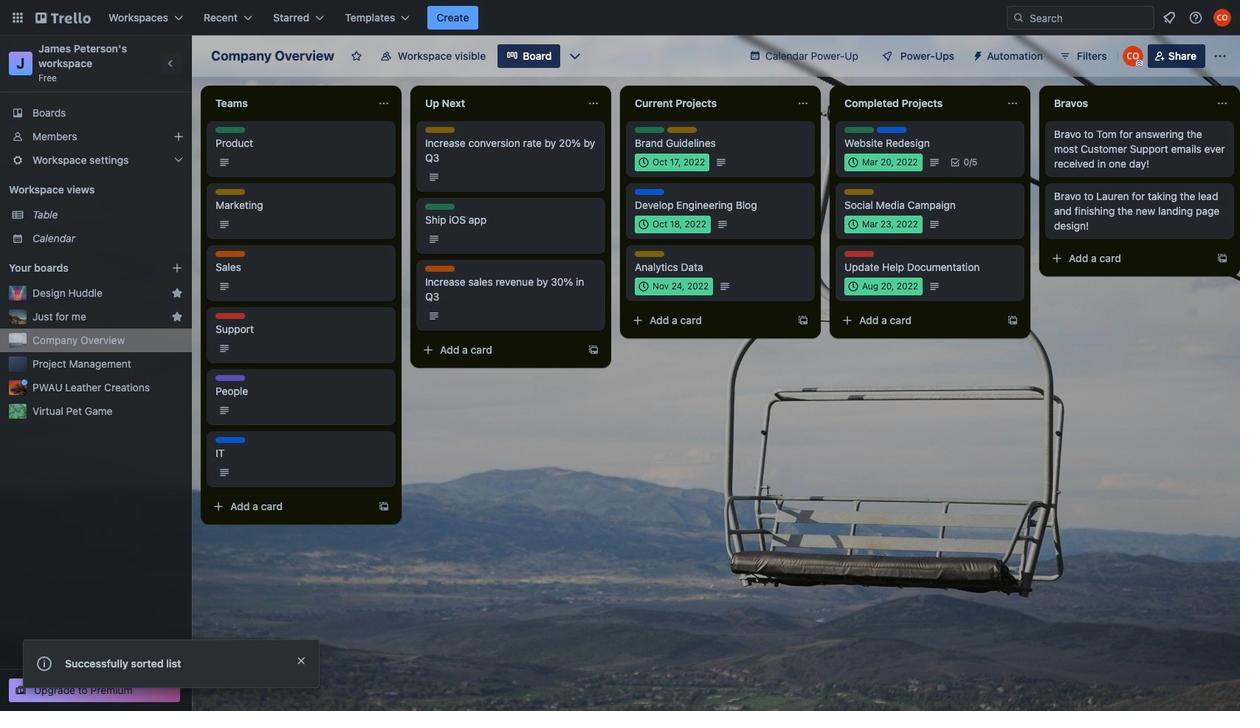 Task type: locate. For each thing, give the bounding box(es) containing it.
0 horizontal spatial color: blue, title: "it" element
[[216, 437, 245, 443]]

show menu image
[[1213, 49, 1228, 64]]

back to home image
[[35, 6, 91, 30]]

1 horizontal spatial color: orange, title: "sales" element
[[425, 266, 455, 272]]

1 vertical spatial color: blue, title: "it" element
[[635, 189, 665, 195]]

1 horizontal spatial color: blue, title: "it" element
[[635, 189, 665, 195]]

2 vertical spatial color: blue, title: "it" element
[[216, 437, 245, 443]]

sm image
[[967, 44, 987, 65]]

2 horizontal spatial color: blue, title: "it" element
[[877, 127, 907, 133]]

None checkbox
[[635, 154, 710, 171], [845, 154, 923, 171], [845, 278, 923, 295], [635, 154, 710, 171], [845, 154, 923, 171], [845, 278, 923, 295]]

0 vertical spatial color: orange, title: "sales" element
[[216, 251, 245, 257]]

1 vertical spatial color: red, title: "support" element
[[216, 313, 245, 319]]

color: orange, title: "sales" element
[[216, 251, 245, 257], [425, 266, 455, 272]]

create from template… image
[[1217, 253, 1229, 264], [798, 315, 809, 326], [1007, 315, 1019, 326], [588, 344, 600, 356]]

add board image
[[171, 262, 183, 274]]

this member is an admin of this board. image
[[1136, 60, 1143, 66]]

christina overa (christinaovera) image
[[1214, 9, 1232, 27]]

None checkbox
[[635, 216, 711, 233], [845, 216, 923, 233], [635, 278, 714, 295], [635, 216, 711, 233], [845, 216, 923, 233], [635, 278, 714, 295]]

dismiss flag image
[[295, 655, 307, 667]]

0 vertical spatial starred icon image
[[171, 287, 183, 299]]

workspace navigation collapse icon image
[[161, 53, 182, 74]]

color: blue, title: "it" element
[[877, 127, 907, 133], [635, 189, 665, 195], [216, 437, 245, 443]]

color: red, title: "support" element
[[845, 251, 874, 257], [216, 313, 245, 319]]

1 vertical spatial color: orange, title: "sales" element
[[425, 266, 455, 272]]

your boards with 6 items element
[[9, 259, 149, 277]]

Search field
[[1025, 7, 1154, 28]]

0 horizontal spatial color: orange, title: "sales" element
[[216, 251, 245, 257]]

star or unstar board image
[[351, 50, 362, 62]]

1 vertical spatial starred icon image
[[171, 311, 183, 323]]

color: green, title: "product" element
[[216, 127, 245, 133], [635, 127, 665, 133], [845, 127, 874, 133], [425, 204, 455, 210]]

color: yellow, title: "marketing" element
[[425, 127, 455, 133], [668, 127, 697, 133], [216, 189, 245, 195], [845, 189, 874, 195], [635, 251, 665, 257]]

starred icon image
[[171, 287, 183, 299], [171, 311, 183, 323]]

None text field
[[207, 92, 372, 115], [416, 92, 582, 115], [626, 92, 792, 115], [207, 92, 372, 115], [416, 92, 582, 115], [626, 92, 792, 115]]

None text field
[[836, 92, 1001, 115], [1046, 92, 1211, 115], [836, 92, 1001, 115], [1046, 92, 1211, 115]]

open information menu image
[[1189, 10, 1204, 25]]

2 starred icon image from the top
[[171, 311, 183, 323]]

1 horizontal spatial color: red, title: "support" element
[[845, 251, 874, 257]]



Task type: describe. For each thing, give the bounding box(es) containing it.
0 vertical spatial color: blue, title: "it" element
[[877, 127, 907, 133]]

0 vertical spatial color: red, title: "support" element
[[845, 251, 874, 257]]

primary element
[[0, 0, 1241, 35]]

christina overa (christinaovera) image
[[1123, 46, 1144, 66]]

color: purple, title: "people" element
[[216, 375, 245, 381]]

search image
[[1013, 12, 1025, 24]]

create from template… image
[[378, 501, 390, 512]]

customize views image
[[568, 49, 583, 64]]

0 horizontal spatial color: red, title: "support" element
[[216, 313, 245, 319]]

0 notifications image
[[1161, 9, 1179, 27]]

Board name text field
[[204, 44, 342, 68]]

1 starred icon image from the top
[[171, 287, 183, 299]]



Task type: vqa. For each thing, say whether or not it's contained in the screenshot.
Customize views 'icon'
yes



